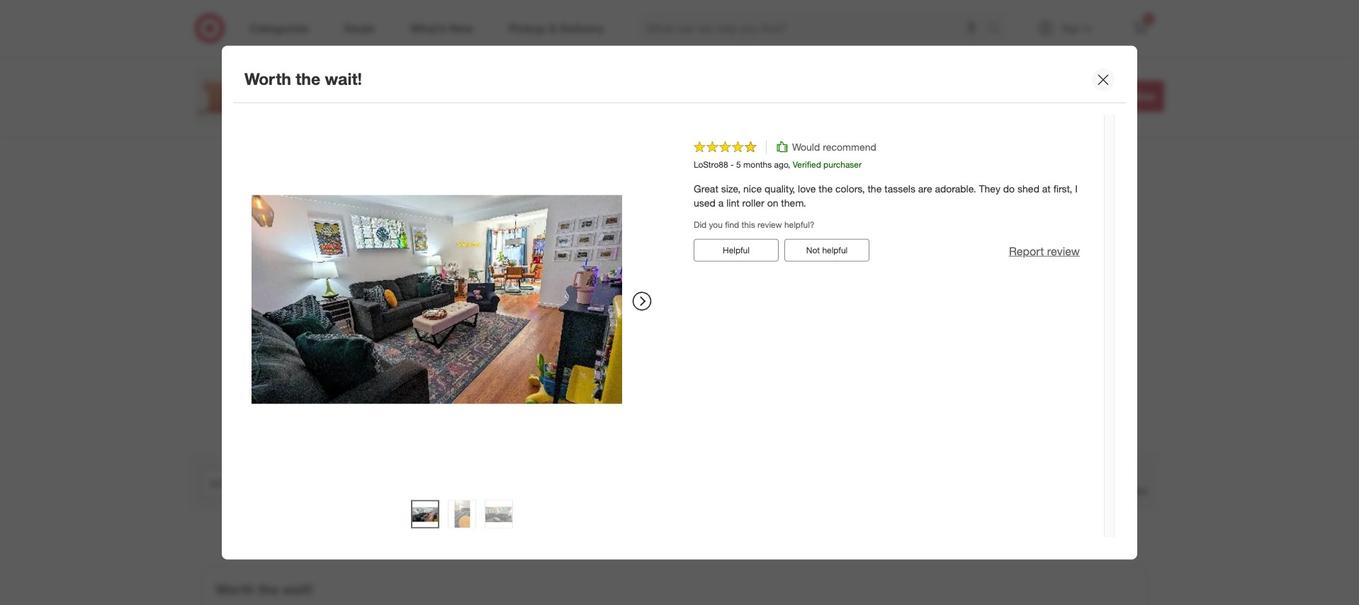 Task type: locate. For each thing, give the bounding box(es) containing it.
of for design out of 5
[[780, 210, 789, 222]]

square
[[508, 87, 547, 101]]

1 horizontal spatial verified
[[1054, 484, 1092, 498]]

- right lostro88
[[731, 159, 734, 169]]

1 horizontal spatial wait!
[[325, 68, 362, 88]]

0 vertical spatial review
[[758, 219, 782, 230]]

stars
[[435, 92, 453, 103], [435, 105, 453, 116]]

shop
[[263, 69, 290, 83]]

% up '13 %'
[[653, 92, 661, 103]]

zoomed image element
[[252, 114, 673, 538]]

0 horizontal spatial -
[[650, 87, 655, 101]]

out
[[550, 210, 565, 222], [763, 210, 777, 222]]

5
[[428, 92, 432, 103], [736, 159, 741, 169], [579, 210, 584, 222], [791, 210, 797, 222]]

1 vertical spatial worth the wait!
[[216, 582, 313, 598]]

lostro88
[[694, 159, 728, 169]]

geometric
[[392, 87, 449, 101]]

stars for 5 stars
[[435, 92, 453, 103]]

out inside design out of 5
[[763, 210, 777, 222]]

1 vertical spatial designed
[[726, 87, 775, 101]]

review
[[758, 219, 782, 230], [1047, 244, 1080, 258]]

1 horizontal spatial with
[[778, 87, 801, 101]]

recommend up purchaser
[[823, 140, 877, 152]]

ratings
[[627, 43, 687, 63]]

- up '13 %'
[[650, 87, 655, 101]]

wait!
[[325, 68, 362, 88], [282, 582, 313, 598]]

1 vertical spatial verified
[[1054, 484, 1092, 498]]

5 up 4 at the left
[[428, 92, 432, 103]]

great size, nice quality, love the colors, the tassels are adorable. they do shed at first, i used a lint roller on them.
[[694, 182, 1078, 209]]

guest review image 3 of 6, zoom in image
[[574, 288, 663, 377]]

1 vertical spatial review
[[1047, 244, 1080, 258]]

of down quality
[[567, 210, 576, 222]]

recommend
[[842, 131, 907, 145], [823, 140, 877, 152]]

embroidered
[[320, 87, 389, 101]]

with up geometric on the left
[[415, 69, 436, 83]]

designed up geometric on the left
[[365, 69, 412, 83]]

5 down them.
[[791, 210, 797, 222]]

With photos checkbox
[[1034, 466, 1048, 480]]

1 vertical spatial -
[[731, 159, 734, 169]]

with
[[1054, 465, 1077, 479]]

worth the wait!
[[245, 68, 362, 88], [216, 582, 313, 598]]

them.
[[781, 196, 806, 209]]

0 horizontal spatial verified
[[793, 159, 821, 169]]

2 horizontal spatial of
[[1013, 90, 1023, 102]]

image of oversized embroidered geometric patterned square throw pillow rust - opalhouse™ designed with jungalow™ image
[[195, 68, 252, 125]]

2 vertical spatial %
[[792, 131, 803, 145]]

quality out of 5
[[550, 195, 584, 222]]

did you find this review helpful?
[[694, 219, 815, 230]]

1 horizontal spatial designed
[[726, 87, 775, 101]]

verified down with
[[1054, 484, 1092, 498]]

5 left months on the top of page
[[736, 159, 741, 169]]

find
[[1072, 89, 1095, 103]]

verified
[[793, 159, 821, 169], [1054, 484, 1092, 498]]

%
[[653, 92, 661, 103], [653, 105, 661, 116], [792, 131, 803, 145]]

opalhouse™
[[658, 87, 723, 101]]

this
[[742, 219, 755, 230]]

5 down quality
[[579, 210, 584, 222]]

out inside quality out of 5
[[550, 210, 565, 222]]

0 horizontal spatial review
[[758, 219, 782, 230]]

0 vertical spatial stars
[[435, 92, 453, 103]]

with left the "jungalow™"
[[778, 87, 801, 101]]

0 vertical spatial worth the wait!
[[245, 68, 362, 88]]

1 stars from the top
[[435, 92, 453, 103]]

not helpful
[[806, 245, 848, 255]]

first,
[[1054, 182, 1073, 194]]

1 horizontal spatial out
[[763, 210, 777, 222]]

Verified purchases checkbox
[[1034, 485, 1048, 499]]

1 horizontal spatial -
[[731, 159, 734, 169]]

review
[[626, 254, 672, 271]]

with
[[415, 69, 436, 83], [778, 87, 801, 101]]

images
[[676, 254, 723, 271]]

rust
[[622, 87, 647, 101]]

nice
[[743, 182, 762, 194]]

100
[[774, 131, 792, 145]]

1 vertical spatial wait!
[[282, 582, 313, 598]]

colors,
[[836, 182, 865, 194]]

of for quality out of 5
[[567, 210, 576, 222]]

verified down would
[[793, 159, 821, 169]]

quality
[[550, 195, 584, 207]]

5 inside design out of 5
[[791, 210, 797, 222]]

of right the 'out'
[[1013, 90, 1023, 102]]

report
[[1009, 244, 1044, 258]]

-
[[650, 87, 655, 101], [731, 159, 734, 169]]

% for 13
[[653, 105, 661, 116]]

out down 'on'
[[763, 210, 777, 222]]

1 horizontal spatial review
[[1047, 244, 1080, 258]]

throw
[[550, 87, 584, 101]]

0 vertical spatial with
[[415, 69, 436, 83]]

0 horizontal spatial of
[[567, 210, 576, 222]]

of down design
[[780, 210, 789, 222]]

recommend up "recommendations"
[[842, 131, 907, 145]]

5 inside quality out of 5
[[579, 210, 584, 222]]

guest review image 3 of 3, full size image
[[485, 501, 513, 529]]

1 vertical spatial stars
[[435, 105, 453, 116]]

designed down reviews
[[726, 87, 775, 101]]

stars down 5 stars
[[435, 105, 453, 116]]

of inside design out of 5
[[780, 210, 789, 222]]

4
[[428, 105, 432, 116]]

jungalow
[[440, 69, 488, 83]]

helpful button
[[694, 239, 779, 262]]

guest review image 1 of 6, zoom in image
[[375, 288, 463, 377]]

0 vertical spatial -
[[650, 87, 655, 101]]

% up the 3 on the right top of page
[[792, 131, 803, 145]]

out down quality
[[550, 210, 565, 222]]

0 vertical spatial verified
[[793, 159, 821, 169]]

guest review image 1 of 3, full size image
[[252, 196, 622, 404], [411, 501, 439, 529]]

did
[[694, 219, 707, 230]]

4 stars
[[428, 105, 453, 116]]

0 vertical spatial wait!
[[325, 68, 362, 88]]

0 vertical spatial %
[[653, 92, 661, 103]]

8
[[691, 147, 696, 159]]

used
[[694, 196, 716, 209]]

0 horizontal spatial wait!
[[282, 582, 313, 598]]

1 vertical spatial %
[[653, 105, 661, 116]]

% down 88 %
[[653, 105, 661, 116]]

stars up 4 stars
[[435, 92, 453, 103]]

1 horizontal spatial of
[[780, 210, 789, 222]]

100 % would recommend 3 recommendations
[[774, 131, 907, 159]]

recommend inside worth the wait! "dialog"
[[823, 140, 877, 152]]

you
[[709, 219, 723, 230]]

review right report
[[1047, 244, 1080, 258]]

2 stars from the top
[[435, 105, 453, 116]]

worth the wait! dialog
[[222, 45, 1137, 560]]

% inside 100 % would recommend 3 recommendations
[[792, 131, 803, 145]]

1 out from the left
[[550, 210, 565, 222]]

,
[[788, 159, 790, 169]]

review right this
[[758, 219, 782, 230]]

13 %
[[644, 105, 661, 116]]

2 out from the left
[[763, 210, 777, 222]]

a
[[718, 196, 724, 209]]

worth
[[245, 68, 291, 88], [216, 582, 254, 598]]

guest ratings & reviews
[[577, 43, 772, 63]]

of inside quality out of 5
[[567, 210, 576, 222]]

with photos
[[1054, 465, 1115, 479]]

all
[[293, 69, 304, 83]]

patterned
[[452, 87, 505, 101]]

recommendations
[[804, 147, 885, 159]]

6
[[1146, 15, 1150, 23]]

0 horizontal spatial with
[[415, 69, 436, 83]]

0 vertical spatial worth
[[245, 68, 291, 88]]

&
[[691, 43, 702, 63]]

0 vertical spatial designed
[[365, 69, 412, 83]]

0 horizontal spatial out
[[550, 210, 565, 222]]



Task type: vqa. For each thing, say whether or not it's contained in the screenshot.
PlayStation DualSense controllers* TARGET BLACK FRIDAY image
no



Task type: describe. For each thing, give the bounding box(es) containing it.
guest
[[577, 43, 623, 63]]

1 vertical spatial worth
[[216, 582, 254, 598]]

88 %
[[644, 92, 661, 103]]

1 vertical spatial guest review image 1 of 3, full size image
[[411, 501, 439, 529]]

roller
[[742, 196, 765, 209]]

shop all opalhouse designed with jungalow oversized embroidered geometric patterned square throw pillow rust - opalhouse™ designed with jungalow™
[[263, 69, 863, 101]]

13
[[644, 105, 653, 116]]

photos
[[1080, 465, 1115, 479]]

great
[[694, 182, 718, 194]]

design
[[763, 195, 796, 207]]

4.9
[[700, 91, 739, 125]]

search
[[981, 22, 1015, 37]]

- inside shop all opalhouse designed with jungalow oversized embroidered geometric patterned square throw pillow rust - opalhouse™ designed with jungalow™
[[650, 87, 655, 101]]

would recommend
[[792, 140, 877, 152]]

guest review image 2 of 6, zoom in image
[[474, 288, 563, 377]]

find alternative button
[[1063, 81, 1164, 112]]

reviews
[[707, 43, 772, 63]]

5 stars
[[428, 92, 453, 103]]

size,
[[721, 182, 741, 194]]

stars for 4 stars
[[435, 105, 453, 116]]

verified purchases
[[1054, 484, 1148, 498]]

opalhouse
[[307, 69, 362, 83]]

star
[[699, 147, 716, 159]]

out for quality out of 5
[[550, 210, 565, 222]]

at
[[1042, 182, 1051, 194]]

purchases
[[1095, 484, 1148, 498]]

worth inside "dialog"
[[245, 68, 291, 88]]

6 link
[[1125, 13, 1156, 44]]

purchaser
[[824, 159, 862, 169]]

out of stock
[[993, 90, 1051, 102]]

out
[[993, 90, 1011, 102]]

5 inside worth the wait! "dialog"
[[736, 159, 741, 169]]

love
[[798, 182, 816, 194]]

3
[[796, 147, 801, 159]]

0 horizontal spatial designed
[[365, 69, 412, 83]]

- inside worth the wait! "dialog"
[[731, 159, 734, 169]]

stock
[[1025, 90, 1051, 102]]

verified inside worth the wait! "dialog"
[[793, 159, 821, 169]]

report review button
[[1009, 243, 1080, 260]]

not helpful button
[[785, 239, 870, 262]]

helpful
[[822, 245, 848, 255]]

helpful
[[723, 245, 750, 255]]

% for 88
[[653, 92, 661, 103]]

design out of 5
[[763, 195, 797, 222]]

1 vertical spatial with
[[778, 87, 801, 101]]

wait! inside "dialog"
[[325, 68, 362, 88]]

lint
[[727, 196, 740, 209]]

recommend inside 100 % would recommend 3 recommendations
[[842, 131, 907, 145]]

shed
[[1018, 182, 1040, 194]]

months
[[743, 159, 772, 169]]

they
[[979, 182, 1001, 194]]

review inside button
[[1047, 244, 1080, 258]]

quality,
[[765, 182, 795, 194]]

find
[[725, 219, 739, 230]]

on
[[767, 196, 778, 209]]

i
[[1075, 182, 1078, 194]]

adorable.
[[935, 182, 976, 194]]

find alternative
[[1072, 89, 1155, 103]]

worth the wait! inside worth the wait! "dialog"
[[245, 68, 362, 88]]

review images
[[626, 254, 723, 271]]

out for design out of 5
[[763, 210, 777, 222]]

88
[[644, 92, 653, 103]]

do
[[1003, 182, 1015, 194]]

ratings
[[719, 147, 749, 159]]

What can we help you find? suggestions appear below search field
[[638, 13, 991, 44]]

would
[[792, 140, 820, 152]]

8 star ratings
[[691, 147, 749, 159]]

pillow
[[587, 87, 619, 101]]

not
[[806, 245, 820, 255]]

jungalow™
[[804, 87, 863, 101]]

would
[[807, 131, 839, 145]]

alternative
[[1098, 89, 1155, 103]]

are
[[918, 182, 932, 194]]

oversized
[[263, 87, 317, 101]]

ago
[[774, 159, 788, 169]]

helpful?
[[784, 219, 815, 230]]

report review
[[1009, 244, 1080, 258]]

guest review image 2 of 3, full size image
[[448, 501, 476, 529]]

tassels
[[885, 182, 916, 194]]

search button
[[981, 13, 1015, 47]]

0 vertical spatial guest review image 1 of 3, full size image
[[252, 196, 622, 404]]

lostro88 - 5 months ago , verified purchaser
[[694, 159, 862, 169]]

% for 100
[[792, 131, 803, 145]]



